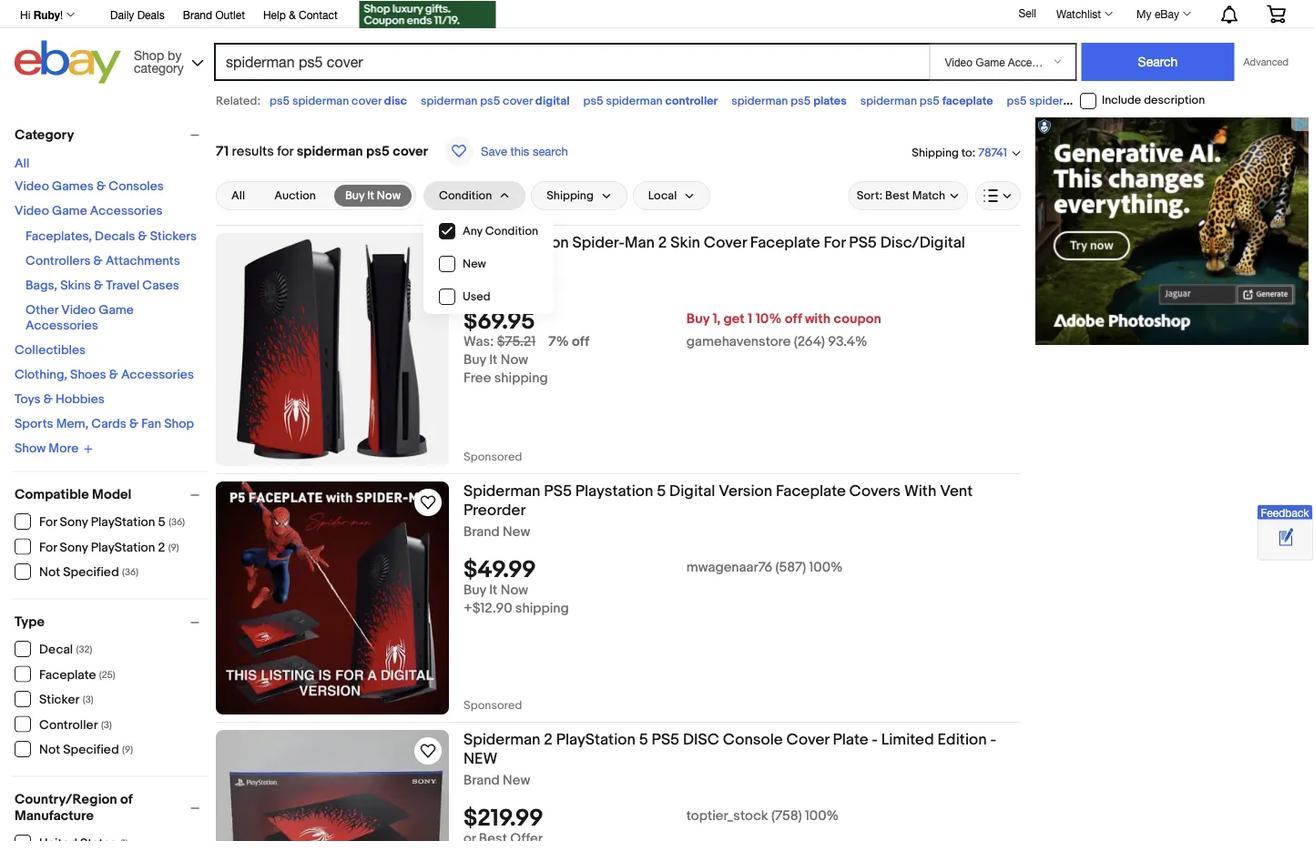 Task type: locate. For each thing, give the bounding box(es) containing it.
shipping down search
[[547, 189, 594, 203]]

1 vertical spatial it
[[489, 352, 498, 369]]

for for for sony playstation 2
[[39, 540, 57, 556]]

faceplates, decals & stickers controllers & attachments bags, skins & travel cases other video game accessories
[[26, 229, 197, 334]]

shipping inside "dropdown button"
[[547, 189, 594, 203]]

0 vertical spatial now
[[377, 189, 401, 203]]

0 vertical spatial (3)
[[83, 695, 94, 706]]

2 horizontal spatial 5
[[657, 482, 666, 501]]

1 vertical spatial shipping
[[516, 601, 569, 617]]

with
[[905, 482, 937, 501]]

1 vertical spatial console
[[723, 731, 783, 750]]

video up faceplates,
[[15, 204, 49, 219]]

spiderman ps5 cover digital
[[421, 94, 570, 108]]

0 vertical spatial (36)
[[169, 517, 185, 529]]

with
[[805, 311, 831, 328]]

& up video game accessories
[[96, 179, 106, 195]]

(3) inside controller (3)
[[101, 720, 112, 732]]

2 not from the top
[[39, 743, 60, 758]]

playstation inside spiderman 2 playstation 5 ps5 disc console cover plate - limited edition - new brand new
[[556, 731, 636, 750]]

buy down 71 results for spiderman ps5 cover at the left top
[[345, 189, 365, 203]]

0 horizontal spatial shipping
[[547, 189, 594, 203]]

0 horizontal spatial -
[[872, 731, 878, 750]]

1 vertical spatial cover
[[787, 731, 830, 750]]

new link
[[424, 248, 553, 281]]

auction link
[[263, 185, 327, 207]]

0 vertical spatial (9)
[[168, 542, 179, 554]]

1 horizontal spatial 5
[[639, 731, 648, 750]]

2 vertical spatial ps5
[[652, 731, 680, 750]]

mwagenaar76
[[687, 560, 773, 576]]

not for not specified (9)
[[39, 743, 60, 758]]

games
[[52, 179, 94, 195]]

0 vertical spatial for
[[824, 233, 846, 252]]

2 vertical spatial accessories
[[121, 368, 194, 383]]

spiderman inside main content
[[297, 143, 363, 159]]

0 horizontal spatial all
[[15, 156, 30, 172]]

1 horizontal spatial (9)
[[168, 542, 179, 554]]

buy up free
[[464, 352, 486, 369]]

all down category
[[15, 156, 30, 172]]

toptier_stock
[[687, 809, 769, 825]]

faceplate inside limited edition spider-man 2 skin cover faceplate for ps5 disc/digital console brand new
[[751, 233, 821, 252]]

0 horizontal spatial (3)
[[83, 695, 94, 706]]

None submit
[[1082, 43, 1235, 81]]

all down results
[[231, 189, 245, 203]]

now
[[377, 189, 401, 203], [501, 352, 529, 369], [501, 583, 529, 599]]

0 horizontal spatial (9)
[[122, 745, 133, 757]]

2 vertical spatial playstation
[[556, 731, 636, 750]]

0 vertical spatial all
[[15, 156, 30, 172]]

5 left digital
[[657, 482, 666, 501]]

video inside faceplates, decals & stickers controllers & attachments bags, skins & travel cases other video game accessories
[[61, 303, 96, 318]]

(9) down for sony playstation 5 (36)
[[168, 542, 179, 554]]

show more
[[15, 441, 79, 457]]

7%
[[549, 334, 569, 350]]

1 vertical spatial specified
[[63, 743, 119, 758]]

now down $75.21
[[501, 352, 529, 369]]

0 horizontal spatial cover
[[704, 233, 747, 252]]

1 horizontal spatial cover
[[787, 731, 830, 750]]

1 horizontal spatial (36)
[[169, 517, 185, 529]]

cover left plate
[[787, 731, 830, 750]]

1 vertical spatial shop
[[164, 417, 194, 432]]

toptier_stock (758) 100%
[[687, 809, 839, 825]]

1 vertical spatial spiderman
[[464, 731, 541, 750]]

2 vertical spatial for
[[39, 540, 57, 556]]

(587)
[[776, 560, 806, 576]]

spiderman inside spiderman ps5 playstation 5 digital version faceplate covers with vent preorder brand new
[[464, 482, 541, 501]]

$219.99
[[464, 806, 543, 834]]

it down 71 results for spiderman ps5 cover at the left top
[[367, 189, 374, 203]]

spiderman right 'for'
[[297, 143, 363, 159]]

2 vertical spatial 5
[[639, 731, 648, 750]]

limited edition spider-man 2 skin cover faceplate for ps5 disc/digital console link
[[464, 233, 1021, 276]]

1 vertical spatial for
[[39, 515, 57, 531]]

2 vertical spatial video
[[61, 303, 96, 318]]

not down controller
[[39, 743, 60, 758]]

none submit inside "shop by category" banner
[[1082, 43, 1235, 81]]

it up +$12.90
[[489, 583, 498, 599]]

local button
[[633, 181, 711, 210]]

now inside gamehavenstore (264) 93.4% buy it now free shipping
[[501, 352, 529, 369]]

console right disc
[[723, 731, 783, 750]]

2 left include
[[1089, 94, 1096, 108]]

$49.99
[[464, 557, 536, 585]]

shipping right +$12.90
[[516, 601, 569, 617]]

0 vertical spatial game
[[52, 204, 87, 219]]

spiderman 2 playstation 5 ps5 disc console cover plate - limited edition - new heading
[[464, 731, 997, 769]]

video for video games & consoles
[[15, 179, 49, 195]]

0 vertical spatial shipping
[[494, 371, 548, 387]]

1 vertical spatial game
[[99, 303, 134, 318]]

new inside spiderman 2 playstation 5 ps5 disc console cover plate - limited edition - new brand new
[[503, 773, 530, 789]]

console down any condition link
[[464, 252, 524, 271]]

2 vertical spatial now
[[501, 583, 529, 599]]

2 horizontal spatial ps5
[[849, 233, 877, 252]]

country/region of manufacture button
[[15, 792, 208, 825]]

1 horizontal spatial all link
[[220, 185, 256, 207]]

spiderman right watch spiderman ps5 playstation 5 digital version faceplate covers with vent preorder 'image'
[[464, 482, 541, 501]]

now for mwagenaar76 (587) 100% buy it now +$12.90 shipping
[[501, 583, 529, 599]]

new
[[463, 257, 486, 271], [503, 276, 530, 292], [503, 524, 530, 541], [503, 773, 530, 789]]

0 vertical spatial shop
[[134, 47, 164, 62]]

shipping inside mwagenaar76 (587) 100% buy it now +$12.90 shipping
[[516, 601, 569, 617]]

cover down disc
[[393, 143, 428, 159]]

it down was: $75.21
[[489, 352, 498, 369]]

it for mwagenaar76 (587) 100% buy it now +$12.90 shipping
[[489, 583, 498, 599]]

controller
[[666, 94, 718, 108]]

5 inside spiderman ps5 playstation 5 digital version faceplate covers with vent preorder brand new
[[657, 482, 666, 501]]

0 vertical spatial condition
[[439, 189, 492, 203]]

any
[[463, 224, 483, 238]]

sports
[[15, 417, 53, 432]]

1 vertical spatial limited
[[882, 731, 934, 750]]

for sony playstation 2 (9)
[[39, 540, 179, 556]]

100% for toptier_stock (758) 100%
[[805, 809, 839, 825]]

0 vertical spatial spiderman
[[464, 482, 541, 501]]

clothing,
[[15, 368, 67, 383]]

2 specified from the top
[[63, 743, 119, 758]]

2 left skin
[[658, 233, 667, 252]]

7% off
[[549, 334, 590, 350]]

& left fan
[[129, 417, 139, 432]]

collectibles link
[[15, 343, 86, 358]]

cover right skin
[[704, 233, 747, 252]]

0 horizontal spatial game
[[52, 204, 87, 219]]

brand inside account navigation
[[183, 8, 212, 21]]

specified down controller (3)
[[63, 743, 119, 758]]

2
[[1089, 94, 1096, 108], [658, 233, 667, 252], [158, 540, 165, 556], [544, 731, 553, 750]]

it
[[367, 189, 374, 203], [489, 352, 498, 369], [489, 583, 498, 599]]

main content
[[216, 118, 1021, 842]]

1 sony from the top
[[60, 515, 88, 531]]

limited inside limited edition spider-man 2 skin cover faceplate for ps5 disc/digital console brand new
[[464, 233, 516, 252]]

limited inside spiderman 2 playstation 5 ps5 disc console cover plate - limited edition - new brand new
[[882, 731, 934, 750]]

include
[[1102, 94, 1142, 108]]

(9) inside for sony playstation 2 (9)
[[168, 542, 179, 554]]

2 - from the left
[[991, 731, 997, 750]]

disc
[[683, 731, 720, 750]]

playstation for ps5
[[556, 731, 636, 750]]

ps5 inside spiderman ps5 playstation 5 digital version faceplate covers with vent preorder brand new
[[544, 482, 572, 501]]

coupon
[[834, 311, 882, 328]]

brand down new
[[464, 773, 500, 789]]

spiderman right watch spiderman 2 playstation 5 ps5 disc console cover plate - limited edition - new icon
[[464, 731, 541, 750]]

(9) up "of"
[[122, 745, 133, 757]]

new right used
[[503, 276, 530, 292]]

ps5 spiderman controller
[[584, 94, 718, 108]]

off left with
[[785, 311, 802, 328]]

brand up $69.95
[[464, 276, 500, 292]]

1 vertical spatial ps5
[[544, 482, 572, 501]]

spiderman ps5 playstation 5 digital version faceplate covers with vent preorder heading
[[464, 482, 973, 520]]

cover inside spiderman 2 playstation 5 ps5 disc console cover plate - limited edition - new brand new
[[787, 731, 830, 750]]

1 vertical spatial (36)
[[122, 567, 138, 579]]

1 horizontal spatial all
[[231, 189, 245, 203]]

all inside main content
[[231, 189, 245, 203]]

accessories down consoles at the left of the page
[[90, 204, 163, 219]]

preorder
[[464, 501, 526, 520]]

0 vertical spatial video
[[15, 179, 49, 195]]

shipping inside gamehavenstore (264) 93.4% buy it now free shipping
[[494, 371, 548, 387]]

for up with
[[824, 233, 846, 252]]

match
[[913, 189, 946, 203]]

1 horizontal spatial limited
[[882, 731, 934, 750]]

brand left outlet
[[183, 8, 212, 21]]

now inside mwagenaar76 (587) 100% buy it now +$12.90 shipping
[[501, 583, 529, 599]]

new inside limited edition spider-man 2 skin cover faceplate for ps5 disc/digital console brand new
[[503, 276, 530, 292]]

1 vertical spatial not
[[39, 743, 60, 758]]

93.4%
[[828, 334, 868, 350]]

ps5 up save
[[480, 94, 500, 108]]

category
[[134, 60, 184, 75]]

& up attachments
[[138, 229, 147, 245]]

1 vertical spatial playstation
[[91, 540, 155, 556]]

compatible
[[15, 487, 89, 503]]

0 horizontal spatial edition
[[520, 233, 569, 252]]

5 inside spiderman 2 playstation 5 ps5 disc console cover plate - limited edition - new brand new
[[639, 731, 648, 750]]

gamehavenstore (264) 93.4% buy it now free shipping
[[464, 334, 868, 387]]

faceplate
[[943, 94, 993, 108]]

faceplate inside spiderman ps5 playstation 5 digital version faceplate covers with vent preorder brand new
[[776, 482, 846, 501]]

1 vertical spatial sony
[[60, 540, 88, 556]]

spiderman right plates
[[861, 94, 917, 108]]

1 vertical spatial faceplate
[[776, 482, 846, 501]]

all link down category
[[15, 156, 30, 172]]

1 specified from the top
[[63, 565, 119, 581]]

0 horizontal spatial ps5
[[544, 482, 572, 501]]

1 horizontal spatial (3)
[[101, 720, 112, 732]]

5 left disc
[[639, 731, 648, 750]]

1 vertical spatial shipping
[[547, 189, 594, 203]]

accessories up fan
[[121, 368, 194, 383]]

cover
[[352, 94, 382, 108], [503, 94, 533, 108], [1098, 94, 1129, 108], [393, 143, 428, 159]]

new up $219.99 on the bottom left
[[503, 773, 530, 789]]

off right 7%
[[572, 334, 590, 350]]

shop left the by
[[134, 47, 164, 62]]

shipping inside the shipping to : 78741
[[912, 146, 959, 160]]

5 for $219.99
[[639, 731, 648, 750]]

1 vertical spatial (3)
[[101, 720, 112, 732]]

it inside gamehavenstore (264) 93.4% buy it now free shipping
[[489, 352, 498, 369]]

$75.21
[[497, 334, 536, 350]]

it inside mwagenaar76 (587) 100% buy it now +$12.90 shipping
[[489, 583, 498, 599]]

2 inside limited edition spider-man 2 skin cover faceplate for ps5 disc/digital console brand new
[[658, 233, 667, 252]]

1 not from the top
[[39, 565, 60, 581]]

spiderman inside spiderman 2 playstation 5 ps5 disc console cover plate - limited edition - new brand new
[[464, 731, 541, 750]]

playstation
[[576, 482, 654, 501]]

type
[[15, 614, 45, 631]]

0 vertical spatial edition
[[520, 233, 569, 252]]

2 vertical spatial it
[[489, 583, 498, 599]]

ps5 right faceplate
[[1007, 94, 1027, 108]]

1 horizontal spatial edition
[[938, 731, 987, 750]]

game inside faceplates, decals & stickers controllers & attachments bags, skins & travel cases other video game accessories
[[99, 303, 134, 318]]

spider-
[[573, 233, 625, 252]]

& right help at the top
[[289, 8, 296, 21]]

1 vertical spatial (9)
[[122, 745, 133, 757]]

vent
[[940, 482, 973, 501]]

(3)
[[83, 695, 94, 706], [101, 720, 112, 732]]

sony down the compatible model
[[60, 515, 88, 531]]

(32)
[[76, 645, 92, 656]]

hi
[[20, 8, 30, 21]]

1 horizontal spatial game
[[99, 303, 134, 318]]

1 spiderman from the top
[[464, 482, 541, 501]]

condition right "any"
[[485, 224, 538, 238]]

(9) inside the not specified (9)
[[122, 745, 133, 757]]

ps5 right related:
[[270, 94, 290, 108]]

1 vertical spatial condition
[[485, 224, 538, 238]]

sticker (3)
[[39, 693, 94, 708]]

now inside buy it now selected 'text field'
[[377, 189, 401, 203]]

1 vertical spatial 100%
[[805, 809, 839, 825]]

version
[[719, 482, 773, 501]]

not specified (36)
[[39, 565, 138, 581]]

0 vertical spatial not
[[39, 565, 60, 581]]

limited right plate
[[882, 731, 934, 750]]

new down preorder
[[503, 524, 530, 541]]

condition inside dropdown button
[[439, 189, 492, 203]]

buy inside mwagenaar76 (587) 100% buy it now +$12.90 shipping
[[464, 583, 486, 599]]

sony up 'not specified (36)'
[[60, 540, 88, 556]]

0 vertical spatial faceplate
[[751, 233, 821, 252]]

other video game accessories link
[[26, 303, 134, 334]]

Buy It Now selected text field
[[345, 188, 401, 204]]

shipping for free
[[494, 371, 548, 387]]

(36) down for sony playstation 2 (9)
[[122, 567, 138, 579]]

(36) down the compatible model dropdown button
[[169, 517, 185, 529]]

now up +$12.90
[[501, 583, 529, 599]]

spiderman ps5 playstation 5 digital version faceplate covers with vent preorder image
[[216, 482, 449, 715]]

0 vertical spatial it
[[367, 189, 374, 203]]

100% right the (758)
[[805, 809, 839, 825]]

now down 71 results for spiderman ps5 cover at the left top
[[377, 189, 401, 203]]

100% right (587)
[[809, 560, 843, 576]]

sort:
[[857, 189, 883, 203]]

buy left 1,
[[687, 311, 710, 328]]

0 vertical spatial specified
[[63, 565, 119, 581]]

for down compatible at the left bottom
[[39, 515, 57, 531]]

1 horizontal spatial ps5
[[652, 731, 680, 750]]

all link down results
[[220, 185, 256, 207]]

ps5
[[849, 233, 877, 252], [544, 482, 572, 501], [652, 731, 680, 750]]

(3) inside the "sticker (3)"
[[83, 695, 94, 706]]

shipping
[[494, 371, 548, 387], [516, 601, 569, 617]]

video left games
[[15, 179, 49, 195]]

faceplate up the "sticker (3)"
[[39, 668, 96, 683]]

0 vertical spatial ps5
[[849, 233, 877, 252]]

(3) down the faceplate (25)
[[83, 695, 94, 706]]

advertisement region
[[1036, 118, 1309, 345]]

0 horizontal spatial (36)
[[122, 567, 138, 579]]

1 vertical spatial video
[[15, 204, 49, 219]]

controller
[[39, 718, 98, 733]]

0 horizontal spatial all link
[[15, 156, 30, 172]]

Search for anything text field
[[217, 45, 926, 79]]

0 horizontal spatial console
[[464, 252, 524, 271]]

ps5 down sort:
[[849, 233, 877, 252]]

limited down the condition dropdown button
[[464, 233, 516, 252]]

0 horizontal spatial off
[[572, 334, 590, 350]]

this
[[511, 144, 530, 158]]

1 vertical spatial accessories
[[26, 318, 98, 334]]

ps5 left disc
[[652, 731, 680, 750]]

71 results for spiderman ps5 cover
[[216, 143, 428, 159]]

1 vertical spatial edition
[[938, 731, 987, 750]]

0 vertical spatial 100%
[[809, 560, 843, 576]]

shipping left to
[[912, 146, 959, 160]]

faceplate
[[751, 233, 821, 252], [776, 482, 846, 501], [39, 668, 96, 683]]

for up 'not specified (36)'
[[39, 540, 57, 556]]

100% inside mwagenaar76 (587) 100% buy it now +$12.90 shipping
[[809, 560, 843, 576]]

spiderman right disc
[[421, 94, 478, 108]]

toys & hobbies link
[[15, 392, 105, 408]]

1 horizontal spatial console
[[723, 731, 783, 750]]

video down "skins"
[[61, 303, 96, 318]]

game down games
[[52, 204, 87, 219]]

cover left digital
[[503, 94, 533, 108]]

help
[[263, 8, 286, 21]]

ps5 spiderman cover disc
[[270, 94, 407, 108]]

1 horizontal spatial shipping
[[912, 146, 959, 160]]

ps5 left faceplate
[[920, 94, 940, 108]]

sort: best match
[[857, 189, 946, 203]]

0 vertical spatial cover
[[704, 233, 747, 252]]

0 vertical spatial shipping
[[912, 146, 959, 160]]

faceplate up the buy 1, get 1 10% off with coupon
[[751, 233, 821, 252]]

2 sony from the top
[[60, 540, 88, 556]]

game down travel
[[99, 303, 134, 318]]

accessories up collectibles
[[26, 318, 98, 334]]

1 vertical spatial now
[[501, 352, 529, 369]]

2 right new
[[544, 731, 553, 750]]

specified down for sony playstation 2 (9)
[[63, 565, 119, 581]]

cover inside limited edition spider-man 2 skin cover faceplate for ps5 disc/digital console brand new
[[704, 233, 747, 252]]

(3) up the not specified (9)
[[101, 720, 112, 732]]

shop
[[134, 47, 164, 62], [164, 417, 194, 432]]

0 vertical spatial all link
[[15, 156, 30, 172]]

not up 'type'
[[39, 565, 60, 581]]

&
[[289, 8, 296, 21], [96, 179, 106, 195], [138, 229, 147, 245], [93, 254, 103, 269], [94, 278, 103, 294], [109, 368, 118, 383], [44, 392, 53, 408], [129, 417, 139, 432]]

5 down the compatible model dropdown button
[[158, 515, 166, 531]]

skin
[[671, 233, 701, 252]]

description
[[1144, 94, 1206, 108]]

related:
[[216, 94, 261, 108]]

1 horizontal spatial -
[[991, 731, 997, 750]]

0 vertical spatial limited
[[464, 233, 516, 252]]

shipping down $75.21
[[494, 371, 548, 387]]

now for gamehavenstore (264) 93.4% buy it now free shipping
[[501, 352, 529, 369]]

0 vertical spatial 5
[[657, 482, 666, 501]]

playstation
[[91, 515, 155, 531], [91, 540, 155, 556], [556, 731, 636, 750]]

buy up +$12.90
[[464, 583, 486, 599]]

2 spiderman from the top
[[464, 731, 541, 750]]

1 vertical spatial all
[[231, 189, 245, 203]]

faceplate left covers
[[776, 482, 846, 501]]

new down "any"
[[463, 257, 486, 271]]

my ebay link
[[1127, 3, 1200, 25]]

1 horizontal spatial off
[[785, 311, 802, 328]]

0 vertical spatial console
[[464, 252, 524, 271]]

ps5 up buy it now
[[366, 143, 390, 159]]

-
[[872, 731, 878, 750], [991, 731, 997, 750]]

sell
[[1019, 6, 1037, 19]]

faceplate (25)
[[39, 668, 115, 683]]

results
[[232, 143, 274, 159]]

0 vertical spatial playstation
[[91, 515, 155, 531]]

shipping for shipping to : 78741
[[912, 146, 959, 160]]

to
[[962, 146, 973, 160]]

brand down preorder
[[464, 524, 500, 541]]

shop right fan
[[164, 417, 194, 432]]

0 horizontal spatial 5
[[158, 515, 166, 531]]

condition up "any"
[[439, 189, 492, 203]]

brand outlet link
[[183, 5, 245, 26]]

spiderman for $49.99
[[464, 482, 541, 501]]

1 vertical spatial off
[[572, 334, 590, 350]]

ps5 left playstation
[[544, 482, 572, 501]]

plates
[[814, 94, 847, 108]]

0 horizontal spatial limited
[[464, 233, 516, 252]]

0 vertical spatial sony
[[60, 515, 88, 531]]



Task type: vqa. For each thing, say whether or not it's contained in the screenshot.
63
no



Task type: describe. For each thing, give the bounding box(es) containing it.
1 - from the left
[[872, 731, 878, 750]]

ebay
[[1155, 7, 1180, 20]]

spiderman ps5 plates
[[732, 94, 847, 108]]

it inside buy it now selected 'text field'
[[367, 189, 374, 203]]

daily deals
[[110, 8, 165, 21]]

buy 1, get 1 10% off with coupon
[[687, 311, 882, 328]]

spiderman left controller
[[606, 94, 663, 108]]

toys
[[15, 392, 41, 408]]

(3) for sticker
[[83, 695, 94, 706]]

best
[[886, 189, 910, 203]]

shoes
[[70, 368, 106, 383]]

buy inside 'text field'
[[345, 189, 365, 203]]

accessories inside faceplates, decals & stickers controllers & attachments bags, skins & travel cases other video game accessories
[[26, 318, 98, 334]]

5 for $49.99
[[657, 482, 666, 501]]

brand inside spiderman ps5 playstation 5 digital version faceplate covers with vent preorder brand new
[[464, 524, 500, 541]]

shipping for +$12.90
[[516, 601, 569, 617]]

hobbies
[[56, 392, 105, 408]]

100% for mwagenaar76 (587) 100% buy it now +$12.90 shipping
[[809, 560, 843, 576]]

deals
[[137, 8, 165, 21]]

2 inside spiderman 2 playstation 5 ps5 disc console cover plate - limited edition - new brand new
[[544, 731, 553, 750]]

controller (3)
[[39, 718, 112, 733]]

brand outlet
[[183, 8, 245, 21]]

& right toys
[[44, 392, 53, 408]]

free
[[464, 371, 491, 387]]

all for all link to the left
[[15, 156, 30, 172]]

2 down for sony playstation 5 (36)
[[158, 540, 165, 556]]

was:
[[464, 334, 494, 350]]

spiderman right controller
[[732, 94, 788, 108]]

brand inside spiderman 2 playstation 5 ps5 disc console cover plate - limited edition - new brand new
[[464, 773, 500, 789]]

save
[[481, 144, 507, 158]]

watch spiderman ps5 playstation 5 digital version faceplate covers with vent preorder image
[[417, 492, 439, 514]]

plate
[[833, 731, 869, 750]]

buy inside gamehavenstore (264) 93.4% buy it now free shipping
[[464, 352, 486, 369]]

ps5 inside main content
[[366, 143, 390, 159]]

all for the bottom all link
[[231, 189, 245, 203]]

spiderman 2 playstation 5 ps5 disc console cover plate - limited edition - new link
[[464, 731, 1021, 773]]

(36) inside for sony playstation 5 (36)
[[169, 517, 185, 529]]

fan
[[141, 417, 161, 432]]

shipping for shipping
[[547, 189, 594, 203]]

2 vertical spatial faceplate
[[39, 668, 96, 683]]

video games & consoles
[[15, 179, 164, 195]]

get
[[724, 311, 745, 328]]

console inside spiderman 2 playstation 5 ps5 disc console cover plate - limited edition - new brand new
[[723, 731, 783, 750]]

of
[[120, 792, 133, 809]]

new inside spiderman ps5 playstation 5 digital version faceplate covers with vent preorder brand new
[[503, 524, 530, 541]]

edition inside spiderman 2 playstation 5 ps5 disc console cover plate - limited edition - new brand new
[[938, 731, 987, 750]]

watch spiderman 2 playstation 5 ps5 disc console cover plate - limited edition - new image
[[417, 741, 439, 763]]

0 vertical spatial off
[[785, 311, 802, 328]]

faceplates,
[[26, 229, 92, 245]]

country/region of manufacture
[[15, 792, 133, 825]]

covers
[[850, 482, 901, 501]]

0 vertical spatial accessories
[[90, 204, 163, 219]]

spiderman ps5 playstation 5 digital version faceplate covers with vent preorder brand new
[[464, 482, 973, 541]]

was: $75.21
[[464, 334, 536, 350]]

ps5 inside limited edition spider-man 2 skin cover faceplate for ps5 disc/digital console brand new
[[849, 233, 877, 252]]

shop inside collectibles clothing, shoes & accessories toys & hobbies sports mem, cards & fan shop
[[164, 417, 194, 432]]

help & contact link
[[263, 5, 338, 26]]

show more button
[[15, 441, 93, 457]]

listing options selector. list view selected. image
[[984, 189, 1013, 203]]

(758)
[[772, 809, 802, 825]]

clothing, shoes & accessories link
[[15, 368, 194, 383]]

sports mem, cards & fan shop link
[[15, 417, 194, 432]]

for inside limited edition spider-man 2 skin cover faceplate for ps5 disc/digital console brand new
[[824, 233, 846, 252]]

spiderman 2 playstation 5 ps5 disc console cover plate - limited edition - new image
[[216, 731, 449, 842]]

sony for for sony playstation 2
[[60, 540, 88, 556]]

specified for not specified (36)
[[63, 565, 119, 581]]

ps5 left plates
[[791, 94, 811, 108]]

& right shoes
[[109, 368, 118, 383]]

spiderman up 71 results for spiderman ps5 cover at the left top
[[292, 94, 349, 108]]

sticker
[[39, 693, 80, 708]]

local
[[648, 189, 677, 203]]

not specified (9)
[[39, 743, 133, 758]]

:
[[973, 146, 976, 160]]

ps5 spiderman 2 cover
[[1007, 94, 1129, 108]]

feedback
[[1261, 507, 1310, 520]]

travel
[[106, 278, 140, 294]]

for for for sony playstation 5
[[39, 515, 57, 531]]

faceplates, decals & stickers link
[[26, 229, 197, 245]]

any condition link
[[424, 215, 553, 248]]

stickers
[[150, 229, 197, 245]]

1 vertical spatial 5
[[158, 515, 166, 531]]

cards
[[91, 417, 127, 432]]

decal
[[39, 643, 73, 658]]

(264)
[[794, 334, 825, 350]]

category button
[[15, 127, 208, 143]]

ps5 right digital
[[584, 94, 604, 108]]

collectibles
[[15, 343, 86, 358]]

brand inside limited edition spider-man 2 skin cover faceplate for ps5 disc/digital console brand new
[[464, 276, 500, 292]]

playstation for (36)
[[91, 515, 155, 531]]

used
[[463, 290, 491, 304]]

disc/digital
[[881, 233, 966, 252]]

(3) for controller
[[101, 720, 112, 732]]

edition inside limited edition spider-man 2 skin cover faceplate for ps5 disc/digital console brand new
[[520, 233, 569, 252]]

not for not specified (36)
[[39, 565, 60, 581]]

controllers & attachments link
[[26, 254, 180, 269]]

bags,
[[26, 278, 57, 294]]

!
[[60, 8, 63, 21]]

spiderman 2 playstation 5 ps5 disc console cover plate - limited edition - new brand new
[[464, 731, 997, 789]]

& up bags, skins & travel cases link
[[93, 254, 103, 269]]

your shopping cart image
[[1266, 5, 1287, 23]]

shipping button
[[531, 181, 628, 210]]

it for gamehavenstore (264) 93.4% buy it now free shipping
[[489, 352, 498, 369]]

more
[[49, 441, 79, 457]]

console inside limited edition spider-man 2 skin cover faceplate for ps5 disc/digital console brand new
[[464, 252, 524, 271]]

limited edition spider-man 2 skin cover faceplate for ps5 disc/digital console brand new
[[464, 233, 966, 292]]

digital
[[670, 482, 716, 501]]

playstation for (9)
[[91, 540, 155, 556]]

gamehavenstore
[[687, 334, 791, 350]]

buy it now link
[[334, 185, 412, 207]]

78741
[[979, 146, 1008, 160]]

ruby
[[33, 8, 60, 21]]

video game accessories link
[[15, 204, 163, 219]]

sony for for sony playstation 5
[[60, 515, 88, 531]]

controllers
[[26, 254, 91, 269]]

spiderman for $219.99
[[464, 731, 541, 750]]

for sony playstation 5 (36)
[[39, 515, 185, 531]]

& right "skins"
[[94, 278, 103, 294]]

main content containing $69.95
[[216, 118, 1021, 842]]

limited edition spider-man 2 skin cover faceplate for ps5 disc/digital console heading
[[464, 233, 966, 271]]

mem,
[[56, 417, 89, 432]]

compatible model
[[15, 487, 132, 503]]

any condition
[[463, 224, 538, 238]]

& inside "help & contact" link
[[289, 8, 296, 21]]

category
[[15, 127, 74, 143]]

limited edition spider-man 2 skin cover faceplate for ps5 disc/digital console image
[[216, 233, 449, 466]]

spiderman left include
[[1030, 94, 1086, 108]]

shop by category banner
[[10, 0, 1300, 88]]

1
[[748, 311, 753, 328]]

buy it now
[[345, 189, 401, 203]]

my ebay
[[1137, 7, 1180, 20]]

1 vertical spatial all link
[[220, 185, 256, 207]]

specified for not specified (9)
[[63, 743, 119, 758]]

spiderman ps5 playstation 5 digital version faceplate covers with vent preorder link
[[464, 482, 1021, 524]]

sort: best match button
[[849, 181, 968, 210]]

cases
[[142, 278, 179, 294]]

hi ruby !
[[20, 8, 63, 21]]

shop inside shop by category
[[134, 47, 164, 62]]

get the coupon image
[[360, 1, 496, 28]]

cover left description
[[1098, 94, 1129, 108]]

cover left disc
[[352, 94, 382, 108]]

video for video game accessories
[[15, 204, 49, 219]]

ps5 inside spiderman 2 playstation 5 ps5 disc console cover plate - limited edition - new brand new
[[652, 731, 680, 750]]

accessories inside collectibles clothing, shoes & accessories toys & hobbies sports mem, cards & fan shop
[[121, 368, 194, 383]]

(36) inside 'not specified (36)'
[[122, 567, 138, 579]]

contact
[[299, 8, 338, 21]]

+$12.90
[[464, 601, 512, 617]]

video game accessories
[[15, 204, 163, 219]]

auction
[[274, 189, 316, 203]]

account navigation
[[10, 0, 1300, 31]]



